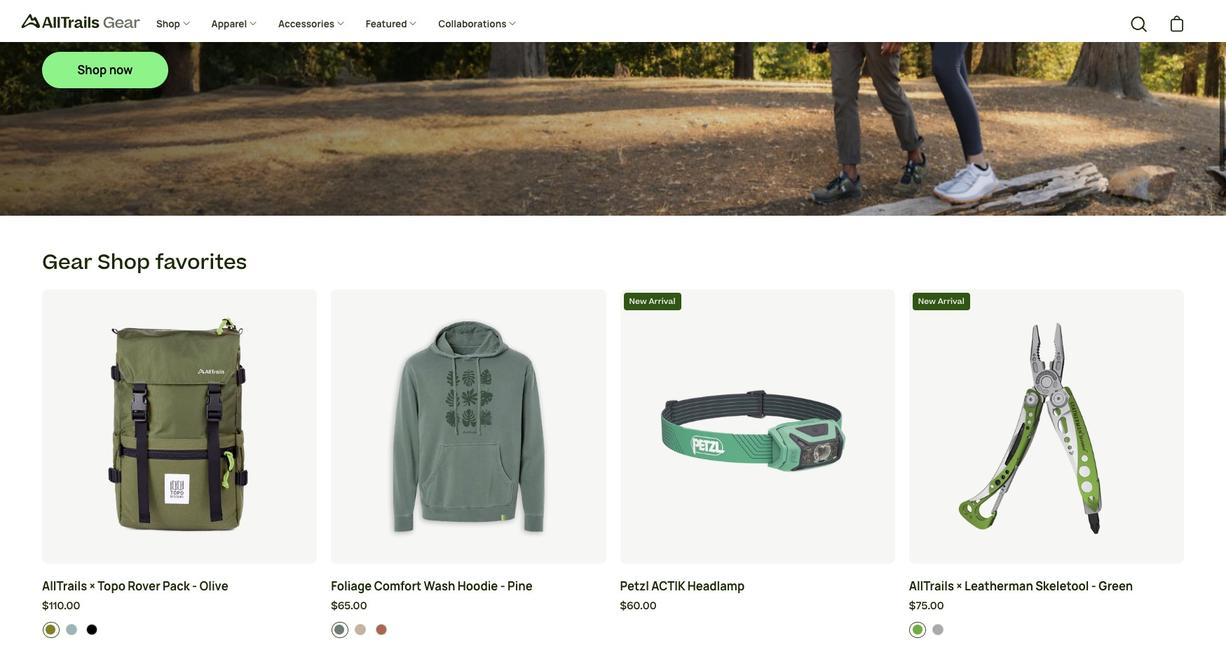 Task type: describe. For each thing, give the bounding box(es) containing it.
favorites
[[155, 246, 247, 276]]

made
[[177, 0, 220, 13]]

2 and from the left
[[249, 0, 278, 13]]

actik
[[652, 577, 686, 593]]

pine image
[[334, 623, 345, 634]]

by
[[348, 0, 366, 13]]

1 and from the left
[[83, 0, 112, 13]]

petzl actik headlamp $60.00
[[620, 577, 745, 613]]

gear for gear shop favorites
[[42, 246, 93, 276]]

$65.00 link
[[331, 598, 606, 614]]

headlamp
[[688, 577, 745, 593]]

- inside alltrails × topo rover pack - olive $110.00
[[192, 577, 197, 593]]

Black radio
[[84, 621, 101, 637]]

$65.00
[[331, 598, 367, 613]]

green image
[[912, 623, 924, 634]]

option group for hoodie
[[332, 621, 607, 637]]

Sage radio
[[63, 621, 80, 637]]

petzl actik headlamp link
[[620, 577, 895, 594]]

gear for gear and apparel made for and inspired by the great outdoors
[[42, 0, 79, 13]]

× for topo
[[89, 577, 95, 593]]

hoodie
[[458, 577, 498, 593]]

leatherman
[[965, 577, 1034, 593]]

option group for rover
[[42, 621, 318, 637]]

$110.00 link
[[42, 598, 317, 614]]

- for alltrails
[[1092, 577, 1097, 593]]

Olive radio
[[42, 621, 59, 637]]

shop now link
[[42, 50, 168, 86]]

Burnt Red radio
[[373, 621, 390, 637]]

black image
[[86, 623, 98, 634]]

gear and apparel made for and inspired by the great outdoors
[[42, 0, 441, 32]]

burnt red image
[[376, 623, 387, 634]]

inspired
[[281, 0, 344, 13]]

toggle plus image for collaborations
[[509, 19, 517, 28]]

pine
[[508, 577, 533, 593]]

skeletool
[[1036, 577, 1090, 593]]

gear shop favorites
[[42, 246, 247, 276]]

green
[[1099, 577, 1134, 593]]

$60.00
[[620, 598, 657, 613]]

alltrails for alltrails × leatherman skeletool - green
[[909, 577, 955, 593]]

shop for shop
[[156, 18, 182, 30]]

featured
[[366, 18, 409, 30]]



Task type: locate. For each thing, give the bounding box(es) containing it.
option group
[[42, 621, 318, 637], [332, 621, 607, 637], [910, 621, 1185, 637]]

shop now
[[78, 60, 133, 76]]

collaborations
[[439, 18, 509, 30]]

accessories link
[[268, 7, 355, 42]]

2 vertical spatial shop
[[98, 246, 150, 276]]

1 gear from the top
[[42, 0, 79, 13]]

1 alltrails from the left
[[42, 577, 87, 593]]

toggle plus image inside apparel link
[[249, 19, 257, 28]]

- for foliage
[[501, 577, 505, 593]]

2 × from the left
[[957, 577, 963, 593]]

2 - from the left
[[501, 577, 505, 593]]

wash
[[424, 577, 455, 593]]

2 toggle plus image from the left
[[249, 19, 257, 28]]

foliage comfort wash hoodie - pine link
[[331, 577, 606, 594]]

foliage
[[331, 577, 372, 593]]

× inside alltrails × leatherman skeletool - green $75.00
[[957, 577, 963, 593]]

the
[[369, 0, 396, 13]]

for
[[223, 0, 245, 13]]

gear
[[42, 0, 79, 13], [42, 246, 93, 276]]

toggle plus image inside accessories link
[[337, 19, 345, 28]]

apparel
[[212, 18, 249, 30]]

foliage comfort wash hoodie - pine $65.00
[[331, 577, 533, 613]]

× left leatherman
[[957, 577, 963, 593]]

natural image
[[355, 623, 366, 634]]

toggle plus image for featured
[[409, 19, 417, 28]]

- right pack
[[192, 577, 197, 593]]

alltrails inside alltrails × leatherman skeletool - green $75.00
[[909, 577, 955, 593]]

alltrails × topo rover pack - olive link
[[42, 577, 317, 594]]

1 horizontal spatial ×
[[957, 577, 963, 593]]

outdoors
[[42, 11, 113, 32]]

1 horizontal spatial and
[[249, 0, 278, 13]]

olive image
[[45, 623, 56, 634]]

apparel link
[[201, 7, 268, 42]]

0 horizontal spatial -
[[192, 577, 197, 593]]

× for leatherman
[[957, 577, 963, 593]]

and left the apparel
[[83, 0, 112, 13]]

stainless steel image
[[933, 623, 944, 634]]

5 toggle plus image from the left
[[509, 19, 517, 28]]

gear inside gear and apparel made for and inspired by the great outdoors
[[42, 0, 79, 13]]

option group for skeletool
[[910, 621, 1185, 637]]

now
[[109, 60, 133, 76]]

option group down $65.00 link
[[332, 621, 607, 637]]

3 - from the left
[[1092, 577, 1097, 593]]

alltrails × topo rover pack - olive $110.00
[[42, 577, 228, 613]]

apparel
[[115, 0, 174, 13]]

3 option group from the left
[[910, 621, 1185, 637]]

1 vertical spatial gear
[[42, 246, 93, 276]]

×
[[89, 577, 95, 593], [957, 577, 963, 593]]

petzl
[[620, 577, 649, 593]]

- inside foliage comfort wash hoodie - pine $65.00
[[501, 577, 505, 593]]

olive
[[199, 577, 228, 593]]

toggle plus image for apparel
[[249, 19, 257, 28]]

1 - from the left
[[192, 577, 197, 593]]

alltrails
[[42, 577, 87, 593], [909, 577, 955, 593]]

alltrails up the $110.00
[[42, 577, 87, 593]]

collaborations link
[[428, 7, 528, 42]]

$75.00 link
[[909, 598, 1185, 614]]

topo
[[98, 577, 126, 593]]

0 horizontal spatial ×
[[89, 577, 95, 593]]

0 horizontal spatial alltrails
[[42, 577, 87, 593]]

toggle plus image inside collaborations link
[[509, 19, 517, 28]]

- left green on the right of the page
[[1092, 577, 1097, 593]]

2 alltrails from the left
[[909, 577, 955, 593]]

1 horizontal spatial alltrails
[[909, 577, 955, 593]]

shop inside shop link
[[156, 18, 182, 30]]

- inside alltrails × leatherman skeletool - green $75.00
[[1092, 577, 1097, 593]]

0 horizontal spatial and
[[83, 0, 112, 13]]

accessories
[[278, 18, 337, 30]]

4 toggle plus image from the left
[[409, 19, 417, 28]]

shop link
[[146, 7, 201, 42]]

$110.00
[[42, 598, 80, 613]]

0 vertical spatial gear
[[42, 0, 79, 13]]

toggle plus image inside shop link
[[182, 19, 190, 28]]

toggle plus image inside the featured link
[[409, 19, 417, 28]]

alltrails × leatherman skeletool - green $75.00
[[909, 577, 1134, 613]]

× inside alltrails × topo rover pack - olive $110.00
[[89, 577, 95, 593]]

× left topo
[[89, 577, 95, 593]]

sage image
[[66, 623, 77, 634]]

Green radio
[[910, 621, 927, 637]]

1 horizontal spatial -
[[501, 577, 505, 593]]

2 horizontal spatial -
[[1092, 577, 1097, 593]]

$75.00
[[909, 598, 945, 613]]

toggle plus image for shop
[[182, 19, 190, 28]]

shop for shop now
[[78, 60, 107, 76]]

alltrails inside alltrails × topo rover pack - olive $110.00
[[42, 577, 87, 593]]

shop inside shop now link
[[78, 60, 107, 76]]

Pine radio
[[332, 621, 348, 637]]

0 horizontal spatial option group
[[42, 621, 318, 637]]

shop
[[156, 18, 182, 30], [78, 60, 107, 76], [98, 246, 150, 276]]

1 vertical spatial shop
[[78, 60, 107, 76]]

0 vertical spatial shop
[[156, 18, 182, 30]]

toggle plus image
[[182, 19, 190, 28], [249, 19, 257, 28], [337, 19, 345, 28], [409, 19, 417, 28], [509, 19, 517, 28]]

alltrails up $75.00
[[909, 577, 955, 593]]

alltrails × leatherman skeletool - green link
[[909, 577, 1185, 594]]

2 gear from the top
[[42, 246, 93, 276]]

and right the for
[[249, 0, 278, 13]]

1 horizontal spatial option group
[[332, 621, 607, 637]]

- left pine
[[501, 577, 505, 593]]

comfort
[[374, 577, 422, 593]]

pack
[[163, 577, 190, 593]]

option group down $75.00 link
[[910, 621, 1185, 637]]

option group down the $110.00 link
[[42, 621, 318, 637]]

3 toggle plus image from the left
[[337, 19, 345, 28]]

rover
[[128, 577, 160, 593]]

1 × from the left
[[89, 577, 95, 593]]

and
[[83, 0, 112, 13], [249, 0, 278, 13]]

alltrails for alltrails × topo rover pack - olive
[[42, 577, 87, 593]]

$60.00 link
[[620, 598, 895, 614]]

great
[[399, 0, 441, 13]]

1 option group from the left
[[42, 621, 318, 637]]

featured link
[[355, 7, 428, 42]]

Stainless Steel radio
[[931, 621, 947, 637]]

2 option group from the left
[[332, 621, 607, 637]]

1 toggle plus image from the left
[[182, 19, 190, 28]]

toggle plus image for accessories
[[337, 19, 345, 28]]

-
[[192, 577, 197, 593], [501, 577, 505, 593], [1092, 577, 1097, 593]]

2 horizontal spatial option group
[[910, 621, 1185, 637]]

Natural radio
[[352, 621, 369, 637]]



Task type: vqa. For each thing, say whether or not it's contained in the screenshot.
2nd Gear from the top of the page
yes



